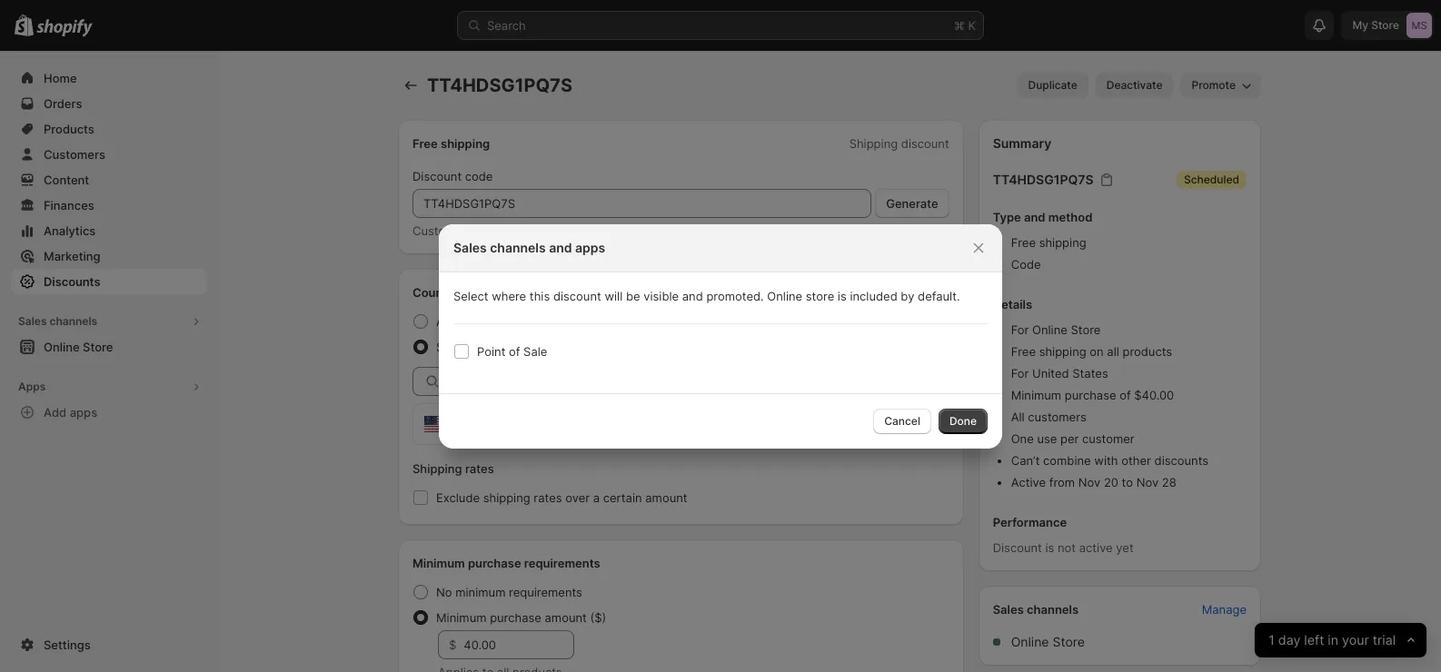 Task type: locate. For each thing, give the bounding box(es) containing it.
deactivate
[[1107, 78, 1163, 92]]

all down the countries
[[436, 315, 450, 329]]

settings
[[44, 638, 91, 653]]

0 vertical spatial tt4hdsg1pq7s
[[427, 75, 573, 96]]

online inside for online store free shipping on all products for united states minimum purchase of $40.00 all customers one use per customer can't combine with other discounts active from nov 20 to nov 28
[[1033, 323, 1068, 337]]

1 vertical spatial is
[[1046, 541, 1055, 555]]

deactivate button
[[1096, 73, 1174, 98]]

manage button
[[1192, 597, 1258, 623]]

minimum down united
[[1012, 388, 1062, 403]]

2 horizontal spatial sales
[[993, 603, 1024, 617]]

shipping inside free shipping code
[[1040, 235, 1087, 250]]

sales inside button
[[18, 315, 47, 328]]

online
[[768, 289, 803, 303], [1033, 323, 1068, 337], [1012, 635, 1050, 650]]

is left "not"
[[1046, 541, 1055, 555]]

0 vertical spatial requirements
[[524, 556, 601, 571]]

shipping right the exclude
[[483, 491, 531, 505]]

1 horizontal spatial tt4hdsg1pq7s
[[993, 172, 1094, 187]]

0 vertical spatial of
[[509, 344, 520, 359]]

countries for all countries
[[453, 315, 505, 329]]

0 vertical spatial amount
[[646, 491, 688, 505]]

sales channels down discounts
[[18, 315, 97, 328]]

1 vertical spatial code
[[564, 224, 592, 238]]

free for free shipping
[[413, 136, 438, 151]]

0 vertical spatial free
[[413, 136, 438, 151]]

for down details on the top right of the page
[[1012, 323, 1029, 337]]

active
[[1012, 475, 1046, 490]]

sales channels up online store
[[993, 603, 1079, 617]]

free up discount code
[[413, 136, 438, 151]]

1 vertical spatial requirements
[[509, 585, 583, 600]]

0 vertical spatial code
[[465, 169, 493, 184]]

1 vertical spatial discount
[[554, 289, 602, 303]]

0 horizontal spatial nov
[[1079, 475, 1101, 490]]

1 vertical spatial minimum
[[413, 556, 465, 571]]

this inside the sales channels and apps dialog
[[530, 289, 550, 303]]

purchase down no minimum requirements
[[490, 611, 542, 625]]

0 vertical spatial apps
[[575, 240, 606, 255]]

discount up generate button
[[902, 136, 950, 151]]

for left united
[[1012, 366, 1029, 381]]

sales channels inside button
[[18, 315, 97, 328]]

united
[[1033, 366, 1070, 381]]

this
[[540, 224, 561, 238], [530, 289, 550, 303]]

to
[[1122, 475, 1134, 490]]

purchase for amount
[[490, 611, 542, 625]]

1 horizontal spatial discount
[[902, 136, 950, 151]]

countries up "selected countries"
[[453, 315, 505, 329]]

amount right certain
[[646, 491, 688, 505]]

0 horizontal spatial apps
[[70, 405, 97, 420]]

2 vertical spatial minimum
[[436, 611, 487, 625]]

0 vertical spatial sales
[[454, 240, 487, 255]]

1 horizontal spatial of
[[1120, 388, 1132, 403]]

nov left 20
[[1079, 475, 1101, 490]]

minimum up no
[[413, 556, 465, 571]]

discount
[[413, 169, 462, 184], [993, 541, 1043, 555]]

shipping up the exclude
[[413, 462, 462, 476]]

be
[[626, 289, 641, 303]]

purchase up minimum
[[468, 556, 522, 571]]

0 vertical spatial and
[[1025, 210, 1046, 225]]

scheduled
[[1185, 173, 1240, 186]]

0 horizontal spatial tt4hdsg1pq7s
[[427, 75, 573, 96]]

rates up the exclude
[[465, 462, 494, 476]]

point of sale
[[477, 344, 548, 359]]

shipping discount
[[850, 136, 950, 151]]

shipping up discount code
[[441, 136, 490, 151]]

0 horizontal spatial sales
[[18, 315, 47, 328]]

apps right the add
[[70, 405, 97, 420]]

apps down at
[[575, 240, 606, 255]]

all inside for online store free shipping on all products for united states minimum purchase of $40.00 all customers one use per customer can't combine with other discounts active from nov 20 to nov 28
[[1012, 410, 1025, 425]]

free for free shipping code
[[1012, 235, 1036, 250]]

channels down discounts
[[50, 315, 97, 328]]

1 vertical spatial rates
[[534, 491, 562, 505]]

rates
[[465, 462, 494, 476], [534, 491, 562, 505]]

1 vertical spatial apps
[[70, 405, 97, 420]]

$40.00
[[1135, 388, 1175, 403]]

performance
[[993, 515, 1067, 530]]

discounts
[[1155, 454, 1209, 468]]

online store
[[1012, 635, 1085, 650]]

0 horizontal spatial shipping
[[413, 462, 462, 476]]

for
[[1012, 323, 1029, 337], [1012, 366, 1029, 381]]

default.
[[918, 289, 960, 303]]

method
[[1049, 210, 1093, 225]]

of left sale on the left bottom
[[509, 344, 520, 359]]

discount is not active yet
[[993, 541, 1134, 555]]

0 horizontal spatial discount
[[554, 289, 602, 303]]

2 horizontal spatial channels
[[1027, 603, 1079, 617]]

0 horizontal spatial sales channels
[[18, 315, 97, 328]]

2 vertical spatial purchase
[[490, 611, 542, 625]]

1 vertical spatial channels
[[50, 315, 97, 328]]

1 vertical spatial of
[[1120, 388, 1132, 403]]

0 vertical spatial store
[[1071, 323, 1101, 337]]

rates left over
[[534, 491, 562, 505]]

0 vertical spatial shipping
[[850, 136, 898, 151]]

1 vertical spatial countries
[[489, 340, 541, 355]]

shipping inside for online store free shipping on all products for united states minimum purchase of $40.00 all customers one use per customer can't combine with other discounts active from nov 20 to nov 28
[[1040, 345, 1087, 359]]

at
[[595, 224, 606, 238]]

0 vertical spatial this
[[540, 224, 561, 238]]

free inside for online store free shipping on all products for united states minimum purchase of $40.00 all customers one use per customer can't combine with other discounts active from nov 20 to nov 28
[[1012, 345, 1036, 359]]

apps button
[[11, 375, 207, 400]]

nov right to
[[1137, 475, 1159, 490]]

1 vertical spatial online
[[1033, 323, 1068, 337]]

shipping down 'method'
[[1040, 235, 1087, 250]]

1 vertical spatial all
[[1012, 410, 1025, 425]]

sales up online store
[[993, 603, 1024, 617]]

sales channels and apps dialog
[[0, 224, 1442, 449]]

shipping up united
[[1040, 345, 1087, 359]]

of inside the sales channels and apps dialog
[[509, 344, 520, 359]]

duplicate
[[1029, 78, 1078, 92]]

sales channels
[[18, 315, 97, 328], [993, 603, 1079, 617]]

is
[[838, 289, 847, 303], [1046, 541, 1055, 555]]

2 horizontal spatial and
[[1025, 210, 1046, 225]]

1 horizontal spatial apps
[[575, 240, 606, 255]]

requirements for minimum purchase requirements
[[524, 556, 601, 571]]

discount down free shipping
[[413, 169, 462, 184]]

shipping up generate button
[[850, 136, 898, 151]]

0 vertical spatial discount
[[413, 169, 462, 184]]

requirements
[[524, 556, 601, 571], [509, 585, 583, 600]]

0 vertical spatial channels
[[490, 240, 546, 255]]

of left $40.00
[[1120, 388, 1132, 403]]

k
[[969, 18, 976, 33]]

0 vertical spatial is
[[838, 289, 847, 303]]

sales
[[454, 240, 487, 255], [18, 315, 47, 328], [993, 603, 1024, 617]]

minimum inside for online store free shipping on all products for united states minimum purchase of $40.00 all customers one use per customer can't combine with other discounts active from nov 20 to nov 28
[[1012, 388, 1062, 403]]

requirements up minimum purchase amount ($)
[[509, 585, 583, 600]]

sales down must
[[454, 240, 487, 255]]

0 horizontal spatial of
[[509, 344, 520, 359]]

enter
[[508, 224, 537, 238]]

tt4hdsg1pq7s up the type and method
[[993, 172, 1094, 187]]

1 vertical spatial for
[[1012, 366, 1029, 381]]

code
[[1012, 257, 1041, 272]]

code down free shipping
[[465, 169, 493, 184]]

0 horizontal spatial channels
[[50, 315, 97, 328]]

generate button
[[876, 189, 950, 218]]

sales channels and apps
[[454, 240, 606, 255]]

1 vertical spatial sales channels
[[993, 603, 1079, 617]]

1 horizontal spatial sales
[[454, 240, 487, 255]]

is right store
[[838, 289, 847, 303]]

requirements for no minimum requirements
[[509, 585, 583, 600]]

cancel button
[[874, 409, 932, 434]]

0 horizontal spatial all
[[436, 315, 450, 329]]

0 horizontal spatial and
[[549, 240, 572, 255]]

code left at
[[564, 224, 592, 238]]

1 horizontal spatial discount
[[993, 541, 1043, 555]]

1 vertical spatial discount
[[993, 541, 1043, 555]]

1 vertical spatial shipping
[[413, 462, 462, 476]]

this right where
[[530, 289, 550, 303]]

all up one
[[1012, 410, 1025, 425]]

0 horizontal spatial is
[[838, 289, 847, 303]]

0 vertical spatial discount
[[902, 136, 950, 151]]

and right type
[[1025, 210, 1046, 225]]

store
[[1071, 323, 1101, 337], [1053, 635, 1085, 650]]

minimum down no
[[436, 611, 487, 625]]

requirements up no minimum requirements
[[524, 556, 601, 571]]

discount left the will
[[554, 289, 602, 303]]

search
[[487, 18, 526, 33]]

amount left '($)'
[[545, 611, 587, 625]]

and right the visible
[[683, 289, 703, 303]]

1 vertical spatial sales
[[18, 315, 47, 328]]

1 vertical spatial amount
[[545, 611, 587, 625]]

shipping
[[850, 136, 898, 151], [413, 462, 462, 476]]

where
[[492, 289, 527, 303]]

countries
[[453, 315, 505, 329], [489, 340, 541, 355]]

1 horizontal spatial and
[[683, 289, 703, 303]]

countries down all countries
[[489, 340, 541, 355]]

1 horizontal spatial sales channels
[[993, 603, 1079, 617]]

discount down performance
[[993, 541, 1043, 555]]

this up sales channels and apps at the top
[[540, 224, 561, 238]]

apps
[[575, 240, 606, 255], [70, 405, 97, 420]]

discount for discount code
[[413, 169, 462, 184]]

free shipping code
[[1012, 235, 1087, 272]]

free up united
[[1012, 345, 1036, 359]]

free up 'code'
[[1012, 235, 1036, 250]]

2 nov from the left
[[1137, 475, 1159, 490]]

0 vertical spatial for
[[1012, 323, 1029, 337]]

0 horizontal spatial discount
[[413, 169, 462, 184]]

discount
[[902, 136, 950, 151], [554, 289, 602, 303]]

add
[[44, 405, 67, 420]]

2 vertical spatial channels
[[1027, 603, 1079, 617]]

and down customers must enter this code at checkout.
[[549, 240, 572, 255]]

discounts
[[44, 275, 100, 289]]

0 vertical spatial minimum
[[1012, 388, 1062, 403]]

0 vertical spatial purchase
[[1065, 388, 1117, 403]]

1 horizontal spatial all
[[1012, 410, 1025, 425]]

1 horizontal spatial channels
[[490, 240, 546, 255]]

channels up online store
[[1027, 603, 1079, 617]]

tt4hdsg1pq7s down the search
[[427, 75, 573, 96]]

free inside free shipping code
[[1012, 235, 1036, 250]]

1 vertical spatial free
[[1012, 235, 1036, 250]]

use
[[1038, 432, 1058, 446]]

2 vertical spatial free
[[1012, 345, 1036, 359]]

0 horizontal spatial rates
[[465, 462, 494, 476]]

0 vertical spatial countries
[[453, 315, 505, 329]]

type and method
[[993, 210, 1093, 225]]

1 horizontal spatial nov
[[1137, 475, 1159, 490]]

sales down discounts
[[18, 315, 47, 328]]

purchase down states
[[1065, 388, 1117, 403]]

discount inside the sales channels and apps dialog
[[554, 289, 602, 303]]

checkout.
[[609, 224, 664, 238]]

nov
[[1079, 475, 1101, 490], [1137, 475, 1159, 490]]

customers
[[413, 224, 473, 238]]

0 vertical spatial sales channels
[[18, 315, 97, 328]]

1 vertical spatial purchase
[[468, 556, 522, 571]]

store inside for online store free shipping on all products for united states minimum purchase of $40.00 all customers one use per customer can't combine with other discounts active from nov 20 to nov 28
[[1071, 323, 1101, 337]]

1 vertical spatial this
[[530, 289, 550, 303]]

minimum purchase amount ($)
[[436, 611, 607, 625]]

1 for from the top
[[1012, 323, 1029, 337]]

channels down enter
[[490, 240, 546, 255]]

of
[[509, 344, 520, 359], [1120, 388, 1132, 403]]

with
[[1095, 454, 1119, 468]]

exclude shipping rates over a certain amount
[[436, 491, 688, 505]]

code
[[465, 169, 493, 184], [564, 224, 592, 238]]

no
[[436, 585, 452, 600]]

channels
[[490, 240, 546, 255], [50, 315, 97, 328], [1027, 603, 1079, 617]]

1 horizontal spatial shipping
[[850, 136, 898, 151]]

0 vertical spatial online
[[768, 289, 803, 303]]

shipping for free shipping
[[441, 136, 490, 151]]

done button
[[939, 409, 988, 434]]



Task type: describe. For each thing, give the bounding box(es) containing it.
countries for selected countries
[[489, 340, 541, 355]]

selected countries
[[436, 340, 541, 355]]

⌘
[[955, 18, 965, 33]]

customer
[[1083, 432, 1135, 446]]

discounts link
[[11, 269, 207, 295]]

from
[[1050, 475, 1076, 490]]

shipping for shipping rates
[[413, 462, 462, 476]]

1 nov from the left
[[1079, 475, 1101, 490]]

2 vertical spatial and
[[683, 289, 703, 303]]

apps inside "button"
[[70, 405, 97, 420]]

shipping for shipping discount
[[850, 136, 898, 151]]

minimum
[[456, 585, 506, 600]]

purchase inside for online store free shipping on all products for united states minimum purchase of $40.00 all customers one use per customer can't combine with other discounts active from nov 20 to nov 28
[[1065, 388, 1117, 403]]

selected
[[436, 340, 486, 355]]

one
[[1012, 432, 1034, 446]]

type
[[993, 210, 1022, 225]]

settings link
[[11, 633, 207, 658]]

done
[[950, 414, 977, 428]]

combine
[[1044, 454, 1092, 468]]

apps inside dialog
[[575, 240, 606, 255]]

store
[[806, 289, 835, 303]]

purchase for requirements
[[468, 556, 522, 571]]

0 vertical spatial rates
[[465, 462, 494, 476]]

shipping rates
[[413, 462, 494, 476]]

of inside for online store free shipping on all products for united states minimum purchase of $40.00 all customers one use per customer can't combine with other discounts active from nov 20 to nov 28
[[1120, 388, 1132, 403]]

2 vertical spatial sales
[[993, 603, 1024, 617]]

is inside the sales channels and apps dialog
[[838, 289, 847, 303]]

shipping for free shipping code
[[1040, 235, 1087, 250]]

0 vertical spatial all
[[436, 315, 450, 329]]

minimum for minimum purchase amount ($)
[[436, 611, 487, 625]]

duplicate link
[[1018, 73, 1089, 98]]

exclude
[[436, 491, 480, 505]]

customers must enter this code at checkout.
[[413, 224, 664, 238]]

other
[[1122, 454, 1152, 468]]

minimum purchase requirements
[[413, 556, 601, 571]]

20
[[1105, 475, 1119, 490]]

discount code
[[413, 169, 493, 184]]

will
[[605, 289, 623, 303]]

products
[[1123, 345, 1173, 359]]

a
[[593, 491, 600, 505]]

($)
[[590, 611, 607, 625]]

customers
[[1028, 410, 1087, 425]]

select where this discount will be visible and promoted. online store is included by default.
[[454, 289, 960, 303]]

2 for from the top
[[1012, 366, 1029, 381]]

per
[[1061, 432, 1079, 446]]

1 horizontal spatial code
[[564, 224, 592, 238]]

on
[[1090, 345, 1104, 359]]

discount for discount is not active yet
[[993, 541, 1043, 555]]

apps
[[18, 380, 46, 394]]

add apps
[[44, 405, 97, 420]]

online inside the sales channels and apps dialog
[[768, 289, 803, 303]]

certain
[[603, 491, 642, 505]]

details
[[993, 297, 1033, 312]]

manage
[[1202, 603, 1247, 617]]

1 vertical spatial and
[[549, 240, 572, 255]]

sales channels button
[[11, 309, 207, 335]]

countries
[[413, 285, 469, 300]]

free shipping
[[413, 136, 490, 151]]

over
[[566, 491, 590, 505]]

minimum for minimum purchase requirements
[[413, 556, 465, 571]]

promoted.
[[707, 289, 764, 303]]

channels inside dialog
[[490, 240, 546, 255]]

2 vertical spatial online
[[1012, 635, 1050, 650]]

by
[[901, 289, 915, 303]]

1 vertical spatial tt4hdsg1pq7s
[[993, 172, 1094, 187]]

can't
[[1012, 454, 1040, 468]]

home link
[[11, 65, 207, 91]]

shopify image
[[37, 19, 93, 37]]

must
[[477, 224, 504, 238]]

generate
[[887, 196, 939, 211]]

active
[[1080, 541, 1113, 555]]

sale
[[524, 344, 548, 359]]

included
[[850, 289, 898, 303]]

0 horizontal spatial code
[[465, 169, 493, 184]]

visible
[[644, 289, 679, 303]]

28
[[1163, 475, 1177, 490]]

select
[[454, 289, 489, 303]]

cancel
[[885, 414, 921, 428]]

1 horizontal spatial rates
[[534, 491, 562, 505]]

1 horizontal spatial amount
[[646, 491, 688, 505]]

home
[[44, 71, 77, 85]]

not
[[1058, 541, 1076, 555]]

0 horizontal spatial amount
[[545, 611, 587, 625]]

yet
[[1117, 541, 1134, 555]]

summary
[[993, 135, 1052, 151]]

add apps button
[[11, 400, 207, 425]]

channels inside button
[[50, 315, 97, 328]]

1 vertical spatial store
[[1053, 635, 1085, 650]]

sales inside dialog
[[454, 240, 487, 255]]

point
[[477, 344, 506, 359]]

for online store free shipping on all products for united states minimum purchase of $40.00 all customers one use per customer can't combine with other discounts active from nov 20 to nov 28
[[1012, 323, 1209, 490]]

all countries
[[436, 315, 505, 329]]

1 horizontal spatial is
[[1046, 541, 1055, 555]]

shipping for exclude shipping rates over a certain amount
[[483, 491, 531, 505]]

all
[[1108, 345, 1120, 359]]

no minimum requirements
[[436, 585, 583, 600]]

states
[[1073, 366, 1109, 381]]

⌘ k
[[955, 18, 976, 33]]



Task type: vqa. For each thing, say whether or not it's contained in the screenshot.
Pagination Element
no



